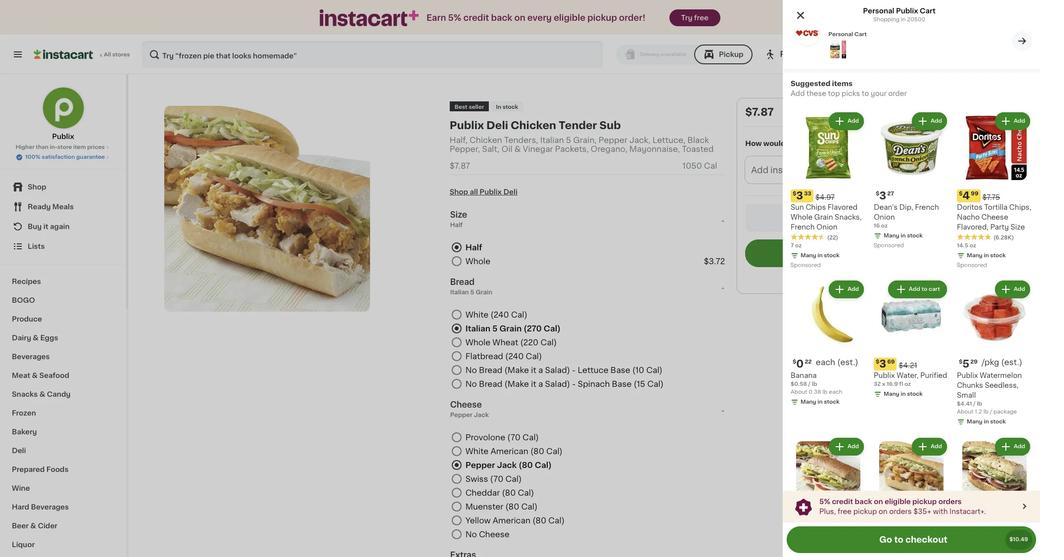 Task type: vqa. For each thing, say whether or not it's contained in the screenshot.
Add Instructions For Ripeness, Size, Expiration Dates, Etc. (Optional) text field
yes



Task type: describe. For each thing, give the bounding box(es) containing it.
earn 5% credit back on every eligible pickup order!
[[426, 14, 645, 22]]

(80 for pepper jack (80 cal)
[[519, 461, 533, 469]]

go to cart element
[[1012, 31, 1032, 51]]

in down fl
[[901, 391, 906, 397]]

many down 16.9
[[884, 391, 899, 397]]

69
[[887, 359, 895, 365]]

pepper,
[[450, 145, 480, 153]]

5 inside the half, chicken tenders, italian 5 grain, pepper jack, lettuce, black pepper, salt, oil & vinegar packets, oregano, mayonnaise, toasted
[[566, 136, 571, 144]]

(80 for white american (80 cal)
[[530, 447, 544, 455]]

1 vertical spatial add to cart button
[[888, 281, 947, 298]]

packets,
[[555, 145, 589, 153]]

cider
[[38, 522, 57, 529]]

shop link
[[6, 177, 120, 197]]

suggested
[[791, 80, 830, 87]]

$4.21
[[899, 362, 917, 369]]

(make for no bread (make it a salad) - lettuce base (10 cal)
[[504, 366, 529, 374]]

x
[[882, 381, 885, 387]]

way
[[863, 50, 880, 58]]

lb up 1.2
[[977, 401, 982, 407]]

yellow american (80 cal)
[[465, 516, 565, 524]]

oz inside $ 3 69 $4.21 publix water, purified 32 x 16.9 fl oz
[[904, 381, 911, 387]]

publix logo image
[[41, 86, 85, 130]]

in down "0.38"
[[818, 399, 823, 405]]

many in stock down dean's dip, french onion 16 oz on the right top of the page
[[884, 233, 923, 238]]

& for seafood
[[32, 372, 38, 379]]

chicken inside the half, chicken tenders, italian 5 grain, pepper jack, lettuce, black pepper, salt, oil & vinegar packets, oregano, mayonnaise, toasted
[[470, 136, 502, 144]]

a for spinach
[[538, 380, 543, 388]]

liquor link
[[6, 535, 120, 554]]

3 for $ 3 69 $4.21 publix water, purified 32 x 16.9 fl oz
[[879, 359, 886, 369]]

/ inside banana $0.58 / lb about 0.38 lb each
[[808, 381, 811, 387]]

100% satisfaction guarantee inside 100% satisfaction guarantee button
[[25, 154, 105, 160]]

satisfaction inside 100% satisfaction guarantee button
[[42, 154, 75, 160]]

1 vertical spatial orders
[[889, 508, 912, 515]]

hard beverages
[[12, 504, 69, 511]]

publix up store
[[52, 133, 74, 140]]

2 vertical spatial on
[[879, 508, 887, 515]]

stock down banana $0.58 / lb about 0.38 lb each
[[824, 399, 840, 405]]

watermelon
[[980, 372, 1022, 379]]

many in stock down fl
[[884, 391, 923, 397]]

(est.) for 5
[[1001, 358, 1022, 366]]

0 vertical spatial back
[[491, 14, 512, 22]]

5% inside 5% credit back on eligible pickup orders plus, free pickup on orders $35+ with instacart+.
[[819, 498, 830, 505]]

14.5 oz
[[957, 243, 976, 248]]

higher than in-store item prices
[[16, 144, 105, 150]]

many in stock for 3
[[801, 253, 840, 258]]

1 vertical spatial add to cart
[[909, 286, 940, 292]]

1 horizontal spatial $7.87
[[745, 107, 774, 117]]

1 vertical spatial cheese
[[479, 530, 510, 538]]

seafood
[[39, 372, 69, 379]]

foods
[[46, 466, 68, 473]]

lb right 1.2
[[983, 409, 989, 415]]

1 vertical spatial order
[[850, 313, 868, 320]]

doritos
[[957, 204, 983, 211]]

american for yellow
[[493, 516, 530, 524]]

order inside suggested items add these top picks to your order
[[888, 90, 907, 97]]

salad) for spinach
[[545, 380, 570, 388]]

$4.97
[[815, 194, 835, 201]]

bakery link
[[6, 423, 120, 441]]

publix link
[[41, 86, 85, 142]]

$ 3 69 $4.21 publix water, purified 32 x 16.9 fl oz
[[874, 359, 947, 387]]

dairy & eggs
[[12, 334, 58, 341]]

stock down dean's dip, french onion 16 oz on the right top of the page
[[907, 233, 923, 238]]

$10.49
[[1009, 537, 1028, 542]]

in down publix watermelon chunks seedless, small $4.41 / lb about 1.2 lb / package
[[984, 419, 989, 425]]

hard beverages link
[[6, 498, 120, 517]]

$3.72
[[704, 257, 725, 265]]

add inside add to list button
[[968, 278, 982, 285]]

oz right 14.5
[[970, 243, 976, 248]]

/pkg
[[982, 358, 999, 366]]

$4.41
[[957, 401, 972, 407]]

lists link
[[6, 237, 120, 256]]

5 for italian 5 grain (270 cal)
[[492, 324, 498, 332]]

1 vertical spatial pepper
[[465, 461, 495, 469]]

instacart+.
[[950, 508, 986, 515]]

wine link
[[6, 479, 120, 498]]

0 vertical spatial it
[[43, 223, 48, 230]]

1 horizontal spatial cart
[[929, 286, 940, 292]]

0 horizontal spatial free
[[694, 14, 709, 21]]

3 for $ 3 33
[[796, 190, 803, 201]]

2 horizontal spatial pickup
[[912, 498, 937, 505]]

bread for no bread (make it a salad) - lettuce base (10 cal)
[[479, 366, 502, 374]]

go to cart image
[[1016, 35, 1028, 47]]

3 for $ 3 27
[[879, 190, 886, 201]]

order!
[[619, 14, 645, 22]]

cart inside button
[[854, 32, 867, 37]]

try
[[681, 14, 692, 21]]

nacho
[[957, 214, 980, 221]]

stock down (22)
[[824, 253, 840, 258]]

add inside suggested items add these top picks to your order
[[791, 90, 805, 97]]

pickup at 1640 publix way button
[[764, 41, 880, 68]]

0 vertical spatial orders
[[938, 498, 962, 505]]

dean's dip, french onion 16 oz
[[874, 204, 939, 229]]

wine
[[12, 485, 30, 492]]

guarantee inside button
[[76, 154, 105, 160]]

27
[[887, 191, 894, 196]]

toasted
[[682, 145, 714, 153]]

lb right "0.38"
[[822, 389, 828, 395]]

cheese inside doritos tortilla chips, nacho cheese flavored, party size
[[981, 214, 1008, 221]]

list
[[993, 278, 1004, 285]]

white for white (240 cal)
[[465, 311, 489, 318]]

base for lettuce
[[610, 366, 630, 374]]

oregano,
[[591, 145, 627, 153]]

1 vertical spatial /
[[973, 401, 976, 407]]

0 vertical spatial add to cart button
[[745, 239, 1004, 267]]

(22)
[[827, 235, 838, 240]]

meat
[[12, 372, 30, 379]]

prepared foods
[[12, 466, 68, 473]]

to up mind.
[[921, 286, 927, 292]]

lb up "0.38"
[[812, 381, 817, 387]]

0 vertical spatial deli
[[486, 120, 508, 130]]

product group containing 0
[[791, 279, 866, 408]]

2 vertical spatial /
[[990, 409, 992, 415]]

each inside banana $0.58 / lb about 0.38 lb each
[[829, 389, 842, 395]]

a for lettuce
[[538, 366, 543, 374]]

cart inside the personal publix cart shopping in 20500
[[920, 7, 936, 14]]

free inside 5% credit back on eligible pickup orders plus, free pickup on orders $35+ with instacart+.
[[838, 508, 852, 515]]

at
[[808, 50, 816, 58]]

0 horizontal spatial your
[[832, 313, 848, 320]]

shop all publix deli
[[450, 188, 517, 195]]

each (est.)
[[816, 358, 858, 366]]

american for white
[[491, 447, 528, 455]]

1640
[[818, 50, 836, 58]]

in down sun chips flavored whole grain snacks, french onion
[[818, 253, 823, 258]]

vinegar
[[523, 145, 553, 153]]

about inside banana $0.58 / lb about 0.38 lb each
[[791, 389, 807, 395]]

in down dean's dip, french onion 16 oz on the right top of the page
[[901, 233, 906, 238]]

spinach
[[578, 380, 610, 388]]

oz inside dean's dip, french onion 16 oz
[[881, 223, 888, 229]]

- for lettuce
[[572, 366, 576, 374]]

prices
[[87, 144, 105, 150]]

italian 5 grain (270 cal)
[[465, 324, 561, 332]]

1 horizontal spatial 100% satisfaction guarantee
[[828, 303, 929, 310]]

& inside the half, chicken tenders, italian 5 grain, pepper jack, lettuce, black pepper, salt, oil & vinegar packets, oregano, mayonnaise, toasted
[[514, 145, 521, 153]]

meat & seafood
[[12, 372, 69, 379]]

0 vertical spatial add to cart
[[850, 249, 899, 257]]

all
[[104, 52, 111, 57]]

buy
[[28, 223, 42, 230]]

frozen link
[[6, 404, 120, 423]]

0 vertical spatial eligible
[[554, 14, 585, 22]]

in-
[[50, 144, 57, 150]]

tenders,
[[504, 136, 538, 144]]

snacks & candy link
[[6, 385, 120, 404]]

cheddar
[[465, 489, 500, 497]]

- for spinach
[[572, 380, 576, 388]]

0 horizontal spatial pickup
[[587, 14, 617, 22]]

instacart logo image
[[34, 48, 93, 60]]

wheat
[[492, 338, 518, 346]]

publix inside popup button
[[838, 50, 862, 58]]

salad) for lettuce
[[545, 366, 570, 374]]

0 horizontal spatial italian
[[465, 324, 490, 332]]

(15
[[634, 380, 645, 388]]

$ for banana
[[793, 359, 796, 365]]

produce link
[[6, 310, 120, 329]]

many for 3
[[801, 253, 816, 258]]

base for spinach
[[612, 380, 632, 388]]

whole inside sun chips flavored whole grain snacks, french onion
[[791, 214, 813, 221]]

try free
[[681, 14, 709, 21]]

(70 for swiss
[[490, 475, 503, 483]]

stores
[[112, 52, 130, 57]]

recipes
[[12, 278, 41, 285]]

pepper inside the half, chicken tenders, italian 5 grain, pepper jack, lettuce, black pepper, salt, oil & vinegar packets, oregano, mayonnaise, toasted
[[599, 136, 627, 144]]

$0.22 each (estimated) element
[[791, 358, 866, 371]]

party
[[990, 224, 1009, 231]]

product group containing 4
[[957, 110, 1032, 271]]

pickup at 1640 publix way
[[780, 50, 880, 58]]

half
[[465, 243, 482, 251]]

small
[[957, 392, 976, 399]]

$ inside $ 3 27
[[876, 191, 879, 196]]

/pkg (est.)
[[982, 358, 1022, 366]]

1 horizontal spatial sponsored badge image
[[874, 243, 904, 248]]

banana $0.58 / lb about 0.38 lb each
[[791, 372, 842, 395]]

announcement region
[[783, 491, 1040, 522]]

personal cart
[[828, 32, 867, 37]]

lettuce
[[578, 366, 608, 374]]

0 vertical spatial each
[[816, 358, 835, 366]]

higher than in-store item prices link
[[16, 143, 111, 151]]

$3.69 original price: $4.21 element
[[874, 358, 949, 371]]

1 horizontal spatial pickup
[[853, 508, 877, 515]]

place your order with peace of mind.
[[811, 313, 938, 320]]

1 vertical spatial deli
[[12, 447, 26, 454]]

bogo
[[12, 297, 35, 304]]

provolone
[[465, 433, 505, 441]]

1 vertical spatial beverages
[[31, 504, 69, 511]]

buy it again link
[[6, 217, 120, 237]]

onion inside sun chips flavored whole grain snacks, french onion
[[816, 224, 837, 231]]

with inside 5% credit back on eligible pickup orders plus, free pickup on orders $35+ with instacart+.
[[933, 508, 948, 515]]

$ inside $ 3 69 $4.21 publix water, purified 32 x 16.9 fl oz
[[876, 359, 879, 365]]

many for 0
[[801, 399, 816, 405]]

$ for doritos tortilla chips, nacho cheese flavored, party size
[[959, 191, 963, 196]]

0 vertical spatial 5%
[[448, 14, 461, 22]]

0 horizontal spatial with
[[870, 313, 885, 320]]

personal for publix
[[863, 7, 894, 14]]

$ 0 22
[[793, 359, 812, 369]]

$ for sun chips flavored whole grain snacks, french onion
[[793, 191, 796, 196]]

3 inside button
[[1013, 51, 1017, 58]]

service type group
[[616, 45, 752, 64]]

many in stock for 4
[[967, 253, 1006, 258]]

& for cider
[[30, 522, 36, 529]]

no for no bread (make it a salad) - spinach base (15 cal)
[[465, 380, 477, 388]]

1 vertical spatial $7.87
[[450, 162, 470, 170]]

0 horizontal spatial grain
[[500, 324, 522, 332]]

guarantee inside "link"
[[893, 303, 929, 310]]

salt,
[[482, 145, 499, 153]]

0 vertical spatial credit
[[463, 14, 489, 22]]

publix watermelon chunks seedless, small $4.41 / lb about 1.2 lb / package
[[957, 372, 1022, 415]]

whole for whole
[[465, 257, 490, 265]]

pickup button
[[694, 45, 752, 64]]

to inside suggested items add these top picks to your order
[[862, 90, 869, 97]]

save button
[[834, 275, 865, 287]]



Task type: locate. For each thing, give the bounding box(es) containing it.
(240 for white
[[491, 311, 509, 318]]

1 horizontal spatial eligible
[[885, 498, 911, 505]]

black
[[687, 136, 709, 144]]

personal for cart
[[828, 32, 853, 37]]

credit right earn
[[463, 14, 489, 22]]

1 horizontal spatial personal
[[863, 7, 894, 14]]

it down (220
[[531, 366, 536, 374]]

$ inside $ 0 22
[[793, 359, 796, 365]]

eligible right every
[[554, 14, 585, 22]]

(make for no bread (make it a salad) - spinach base (15 cal)
[[504, 380, 529, 388]]

place
[[811, 313, 830, 320]]

1 (make from the top
[[504, 366, 529, 374]]

1 vertical spatial about
[[957, 409, 974, 415]]

chips
[[806, 204, 826, 211]]

with
[[870, 313, 885, 320], [933, 508, 948, 515]]

italian
[[540, 136, 564, 144], [465, 324, 490, 332]]

2 (make from the top
[[504, 380, 529, 388]]

these
[[807, 90, 826, 97]]

1 horizontal spatial orders
[[938, 498, 962, 505]]

0 vertical spatial (make
[[504, 366, 529, 374]]

/ right 1.2
[[990, 409, 992, 415]]

1 horizontal spatial deli
[[486, 120, 508, 130]]

(70 up white american (80 cal)
[[507, 433, 521, 441]]

1 horizontal spatial pickup
[[780, 50, 806, 58]]

(80 up muenster (80 cal) on the bottom of page
[[502, 489, 516, 497]]

1 horizontal spatial onion
[[874, 214, 895, 221]]

3 inside $ 3 69 $4.21 publix water, purified 32 x 16.9 fl oz
[[879, 359, 886, 369]]

hard
[[12, 504, 29, 511]]

many in stock for 5
[[967, 419, 1006, 425]]

100% inside "link"
[[828, 303, 847, 310]]

(est.) inside $5.29 per package (estimated) element
[[1001, 358, 1022, 366]]

2 no from the top
[[465, 380, 477, 388]]

$3.33 original price: $4.97 element
[[791, 190, 866, 202]]

publix up x
[[874, 372, 895, 379]]

7 oz
[[791, 243, 802, 248]]

oz right 7
[[795, 243, 802, 248]]

it for no bread (make it a salad) - spinach base (15 cal)
[[531, 380, 536, 388]]

in stock
[[496, 104, 518, 110]]

with down 100% satisfaction guarantee "link"
[[870, 313, 885, 320]]

many down 1.2
[[967, 419, 982, 425]]

1 white from the top
[[465, 311, 489, 318]]

dairy
[[12, 334, 31, 341]]

0 vertical spatial base
[[610, 366, 630, 374]]

whole for whole wheat (220 cal)
[[465, 338, 490, 346]]

2 - from the top
[[572, 380, 576, 388]]

many down dean's dip, french onion 16 oz on the right top of the page
[[884, 233, 899, 238]]

shop for shop all publix deli
[[450, 188, 468, 195]]

(70 up cheddar (80 cal)
[[490, 475, 503, 483]]

14.5
[[957, 243, 968, 248]]

1 vertical spatial 5%
[[819, 498, 830, 505]]

$ inside $ 5 29
[[959, 359, 963, 365]]

0 horizontal spatial personal
[[828, 32, 853, 37]]

whole
[[791, 214, 813, 221], [465, 257, 490, 265], [465, 338, 490, 346]]

american down muenster (80 cal) on the bottom of page
[[493, 516, 530, 524]]

flatbread
[[465, 352, 503, 360]]

personal inside the personal publix cart shopping in 20500
[[863, 7, 894, 14]]

your right place
[[832, 313, 848, 320]]

1 horizontal spatial cart
[[920, 7, 936, 14]]

0 horizontal spatial cart
[[881, 249, 899, 257]]

& inside snacks & candy link
[[39, 391, 45, 398]]

many for 4
[[967, 253, 982, 258]]

2 white from the top
[[465, 447, 489, 455]]

french inside sun chips flavored whole grain snacks, french onion
[[791, 224, 815, 231]]

5%
[[448, 14, 461, 22], [819, 498, 830, 505]]

(80 down muenster (80 cal) on the bottom of page
[[532, 516, 546, 524]]

5% up plus,
[[819, 498, 830, 505]]

checkout
[[905, 536, 947, 544]]

0 horizontal spatial 100%
[[25, 154, 40, 160]]

1 vertical spatial each
[[829, 389, 842, 395]]

to right picks
[[862, 90, 869, 97]]

(make
[[504, 366, 529, 374], [504, 380, 529, 388]]

1 vertical spatial whole
[[465, 257, 490, 265]]

add to cart
[[850, 249, 899, 257], [909, 286, 940, 292]]

& inside dairy & eggs link
[[33, 334, 39, 341]]

1 horizontal spatial add to cart
[[909, 286, 940, 292]]

personal up airborne assorted fruit flavored gummies - 750mg of vitamin c and minerals & herbs immune support icon
[[828, 32, 853, 37]]

like
[[803, 140, 815, 147]]

pickup inside button
[[719, 51, 743, 58]]

5 up packets,
[[566, 136, 571, 144]]

personal up 'shopping'
[[863, 7, 894, 14]]

italian inside the half, chicken tenders, italian 5 grain, pepper jack, lettuce, black pepper, salt, oil & vinegar packets, oregano, mayonnaise, toasted
[[540, 136, 564, 144]]

to right go
[[894, 536, 903, 544]]

$ 4 99
[[959, 190, 978, 201]]

french inside dean's dip, french onion 16 oz
[[915, 204, 939, 211]]

no bread (make it a salad) - lettuce base (10 cal)
[[465, 366, 663, 374]]

0 horizontal spatial french
[[791, 224, 815, 231]]

about down $0.58
[[791, 389, 807, 395]]

2 vertical spatial it
[[531, 380, 536, 388]]

0 horizontal spatial (est.)
[[837, 358, 858, 366]]

& inside meat & seafood link
[[32, 372, 38, 379]]

1.2
[[975, 409, 982, 415]]

5% right earn
[[448, 14, 461, 22]]

0 horizontal spatial pickup
[[719, 51, 743, 58]]

0 vertical spatial personal
[[863, 7, 894, 14]]

0 vertical spatial cart
[[881, 249, 899, 257]]

5 for $ 5 29
[[963, 359, 969, 369]]

& left eggs
[[33, 334, 39, 341]]

1 vertical spatial french
[[791, 224, 815, 231]]

salad) up the no bread (make it a salad) - spinach base (15 cal)
[[545, 366, 570, 374]]

$7.87 down pepper,
[[450, 162, 470, 170]]

1050 cal
[[682, 162, 717, 170]]

dean's
[[874, 204, 898, 211]]

onion inside dean's dip, french onion 16 oz
[[874, 214, 895, 221]]

express icon image
[[320, 10, 419, 26]]

item?
[[833, 140, 853, 147]]

items
[[832, 80, 853, 87]]

publix inside $ 3 69 $4.21 publix water, purified 32 x 16.9 fl oz
[[874, 372, 895, 379]]

guarantee down prices
[[76, 154, 105, 160]]

0 horizontal spatial deli
[[12, 447, 26, 454]]

add to cart button up of
[[888, 281, 947, 298]]

shop left the all
[[450, 188, 468, 195]]

1 horizontal spatial chicken
[[511, 120, 556, 130]]

cart up mind.
[[929, 286, 940, 292]]

in
[[496, 104, 501, 110]]

2 horizontal spatial /
[[990, 409, 992, 415]]

many in stock down 14.5 oz
[[967, 253, 1006, 258]]

no
[[465, 366, 477, 374], [465, 380, 477, 388], [465, 530, 477, 538]]

sponsored badge image down "16"
[[874, 243, 904, 248]]

every
[[527, 14, 552, 22]]

0 horizontal spatial 5
[[492, 324, 498, 332]]

add to cart button down "16"
[[745, 239, 1004, 267]]

eggs
[[40, 334, 58, 341]]

0 horizontal spatial order
[[850, 313, 868, 320]]

& for candy
[[39, 391, 45, 398]]

0 horizontal spatial cart
[[854, 32, 867, 37]]

22
[[805, 359, 812, 365]]

white for white american (80 cal)
[[465, 447, 489, 455]]

2 salad) from the top
[[545, 380, 570, 388]]

orders left $35+
[[889, 508, 912, 515]]

beverages up cider
[[31, 504, 69, 511]]

italian up vinegar
[[540, 136, 564, 144]]

provolone (70 cal)
[[465, 433, 539, 441]]

add to cart button
[[745, 239, 1004, 267], [888, 281, 947, 298]]

many in stock down (22)
[[801, 253, 840, 258]]

water,
[[897, 372, 919, 379]]

2 vertical spatial whole
[[465, 338, 490, 346]]

$ left 69
[[876, 359, 879, 365]]

100% satisfaction guarantee button
[[15, 151, 111, 161]]

0 horizontal spatial shop
[[28, 184, 46, 190]]

& down tenders,
[[514, 145, 521, 153]]

(est.) up watermelon
[[1001, 358, 1022, 366]]

1 horizontal spatial 5
[[566, 136, 571, 144]]

$ left the 33
[[793, 191, 796, 196]]

0 vertical spatial whole
[[791, 214, 813, 221]]

stock down (6.28k)
[[990, 253, 1006, 258]]

purified
[[920, 372, 947, 379]]

$ left "29"
[[959, 359, 963, 365]]

1 - from the top
[[572, 366, 576, 374]]

italian down white (240 cal)
[[465, 324, 490, 332]]

onion down dean's
[[874, 214, 895, 221]]

your inside suggested items add these top picks to your order
[[871, 90, 887, 97]]

(240 for flatbread
[[505, 352, 524, 360]]

$ inside $ 3 33
[[793, 191, 796, 196]]

2 (est.) from the left
[[1001, 358, 1022, 366]]

2 vertical spatial 5
[[963, 359, 969, 369]]

1 vertical spatial on
[[874, 498, 883, 505]]

a up the no bread (make it a salad) - spinach base (15 cal)
[[538, 366, 543, 374]]

1 vertical spatial a
[[538, 380, 543, 388]]

many for 5
[[967, 419, 982, 425]]

shop
[[28, 184, 46, 190], [450, 188, 468, 195]]

publix
[[896, 7, 918, 14], [838, 50, 862, 58], [450, 120, 484, 130], [52, 133, 74, 140], [874, 372, 895, 379], [957, 372, 978, 379]]

doritos tortilla chips, nacho cheese flavored, party size
[[957, 204, 1031, 231]]

your right picks
[[871, 90, 887, 97]]

0 vertical spatial 100% satisfaction guarantee
[[25, 154, 105, 160]]

liquor
[[12, 541, 35, 548]]

save
[[848, 278, 865, 285]]

many down 7 oz
[[801, 253, 816, 258]]

white american (80 cal)
[[465, 447, 563, 455]]

base
[[610, 366, 630, 374], [612, 380, 632, 388]]

pickup
[[587, 14, 617, 22], [912, 498, 937, 505], [853, 508, 877, 515]]

satisfaction down higher than in-store item prices
[[42, 154, 75, 160]]

0 vertical spatial order
[[888, 90, 907, 97]]

0 horizontal spatial guarantee
[[76, 154, 105, 160]]

chicken
[[511, 120, 556, 130], [470, 136, 502, 144]]

about down $4.41
[[957, 409, 974, 415]]

product group containing 5
[[957, 279, 1032, 428]]

1 vertical spatial pickup
[[912, 498, 937, 505]]

bakery
[[12, 428, 37, 435]]

$ 3 33
[[793, 190, 811, 201]]

/ up 1.2
[[973, 401, 976, 407]]

1 vertical spatial 100% satisfaction guarantee
[[828, 303, 929, 310]]

eligible inside 5% credit back on eligible pickup orders plus, free pickup on orders $35+ with instacart+.
[[885, 498, 911, 505]]

pepper
[[599, 136, 627, 144], [465, 461, 495, 469]]

1 vertical spatial -
[[572, 380, 576, 388]]

oil
[[501, 145, 512, 153]]

1 vertical spatial eligible
[[885, 498, 911, 505]]

each right "0.38"
[[829, 389, 842, 395]]

0 vertical spatial american
[[491, 447, 528, 455]]

1 bread from the top
[[479, 366, 502, 374]]

(220
[[520, 338, 538, 346]]

0 horizontal spatial (70
[[490, 475, 503, 483]]

$ left 27
[[876, 191, 879, 196]]

in inside the personal publix cart shopping in 20500
[[901, 17, 906, 22]]

1 (est.) from the left
[[837, 358, 858, 366]]

grain inside sun chips flavored whole grain snacks, french onion
[[814, 214, 833, 221]]

0 horizontal spatial orders
[[889, 508, 912, 515]]

1 horizontal spatial credit
[[832, 498, 853, 505]]

many in stock down "0.38"
[[801, 399, 840, 405]]

0 vertical spatial a
[[538, 366, 543, 374]]

yellow
[[465, 516, 491, 524]]

sponsored badge image for 4
[[957, 262, 987, 268]]

it
[[43, 223, 48, 230], [531, 366, 536, 374], [531, 380, 536, 388]]

each right 22 at the bottom right of page
[[816, 358, 835, 366]]

0 horizontal spatial /
[[808, 381, 811, 387]]

0 vertical spatial satisfaction
[[42, 154, 75, 160]]

satisfaction inside 100% satisfaction guarantee "link"
[[849, 303, 891, 310]]

33
[[804, 191, 811, 196]]

0 horizontal spatial 5%
[[448, 14, 461, 22]]

2 bread from the top
[[479, 380, 502, 388]]

sponsored badge image
[[874, 243, 904, 248], [791, 262, 821, 268], [957, 262, 987, 268]]

1 horizontal spatial (est.)
[[1001, 358, 1022, 366]]

stock right in
[[503, 104, 518, 110]]

go to checkout
[[879, 536, 947, 544]]

$ inside $ 4 99
[[959, 191, 963, 196]]

french right dip,
[[915, 204, 939, 211]]

eligible up go
[[885, 498, 911, 505]]

2 a from the top
[[538, 380, 543, 388]]

publix up 20500
[[896, 7, 918, 14]]

grain,
[[573, 136, 597, 144]]

- down no bread (make it a salad) - lettuce base (10 cal)
[[572, 380, 576, 388]]

0 vertical spatial chicken
[[511, 120, 556, 130]]

publix inside the personal publix cart shopping in 20500
[[896, 7, 918, 14]]

3 left 69
[[879, 359, 886, 369]]

jack,
[[629, 136, 650, 144]]

shopping
[[873, 17, 899, 22]]

(est.) for 0
[[837, 358, 858, 366]]

2 horizontal spatial 5
[[963, 359, 969, 369]]

0 vertical spatial white
[[465, 311, 489, 318]]

$ for publix watermelon chunks seedless, small
[[959, 359, 963, 365]]

1 vertical spatial free
[[838, 508, 852, 515]]

1 horizontal spatial about
[[957, 409, 974, 415]]

16
[[874, 223, 880, 229]]

0 vertical spatial (240
[[491, 311, 509, 318]]

all stores link
[[34, 41, 131, 68]]

1 no from the top
[[465, 366, 477, 374]]

back inside 5% credit back on eligible pickup orders plus, free pickup on orders $35+ with instacart+.
[[855, 498, 872, 505]]

& right meat
[[32, 372, 38, 379]]

your
[[871, 90, 887, 97], [832, 313, 848, 320]]

None search field
[[142, 41, 603, 68]]

1 horizontal spatial italian
[[540, 136, 564, 144]]

(70 for provolone
[[507, 433, 521, 441]]

(80 up yellow american (80 cal)
[[505, 502, 519, 510]]

salad) down no bread (make it a salad) - lettuce base (10 cal)
[[545, 380, 570, 388]]

publix inside publix watermelon chunks seedless, small $4.41 / lb about 1.2 lb / package
[[957, 372, 978, 379]]

0 vertical spatial on
[[514, 14, 525, 22]]

1 horizontal spatial your
[[871, 90, 887, 97]]

buy it again
[[28, 223, 70, 230]]

1 vertical spatial italian
[[465, 324, 490, 332]]

0 vertical spatial french
[[915, 204, 939, 211]]

half,
[[450, 136, 468, 144]]

no for no cheese
[[465, 530, 477, 538]]

& right beer
[[30, 522, 36, 529]]

0 vertical spatial /
[[808, 381, 811, 387]]

satisfaction
[[42, 154, 75, 160], [849, 303, 891, 310]]

many down 14.5 oz
[[967, 253, 982, 258]]

credit
[[463, 14, 489, 22], [832, 498, 853, 505]]

(240 down whole wheat (220 cal)
[[505, 352, 524, 360]]

stock down package
[[990, 419, 1006, 425]]

100% inside button
[[25, 154, 40, 160]]

100% satisfaction guarantee up place your order with peace of mind. in the bottom right of the page
[[828, 303, 929, 310]]

free
[[694, 14, 709, 21], [838, 508, 852, 515]]

airborne assorted fruit flavored gummies - 750mg of vitamin c and minerals & herbs immune support image
[[828, 41, 846, 58]]

pickup for pickup at 1640 publix way
[[780, 50, 806, 58]]

credit inside 5% credit back on eligible pickup orders plus, free pickup on orders $35+ with instacart+.
[[832, 498, 853, 505]]

0 vertical spatial your
[[871, 90, 887, 97]]

0 vertical spatial with
[[870, 313, 885, 320]]

to inside button
[[984, 278, 991, 285]]

dairy & eggs link
[[6, 329, 120, 347]]

bread for no bread (make it a salad) - spinach base (15 cal)
[[479, 380, 502, 388]]

add to cart down "16"
[[850, 249, 899, 257]]

no for no bread (make it a salad) - lettuce base (10 cal)
[[465, 366, 477, 374]]

0 vertical spatial no
[[465, 366, 477, 374]]

chips,
[[1009, 204, 1031, 211]]

stock down water,
[[907, 391, 923, 397]]

(80 up pepper jack (80 cal)
[[530, 447, 544, 455]]

(80 for yellow american (80 cal)
[[532, 516, 546, 524]]

$ left 22 at the bottom right of page
[[793, 359, 796, 365]]

grain down chips
[[814, 214, 833, 221]]

french up 7 oz
[[791, 224, 815, 231]]

1 vertical spatial onion
[[816, 224, 837, 231]]

1 horizontal spatial /
[[973, 401, 976, 407]]

100% satisfaction guarantee down higher than in-store item prices link
[[25, 154, 105, 160]]

sponsored badge image for 3
[[791, 262, 821, 268]]

$0.58
[[791, 381, 807, 387]]

0 vertical spatial free
[[694, 14, 709, 21]]

order
[[888, 90, 907, 97], [850, 313, 868, 320]]

0 horizontal spatial back
[[491, 14, 512, 22]]

recipes link
[[6, 272, 120, 291]]

with right $35+
[[933, 508, 948, 515]]

& inside beer & cider link
[[30, 522, 36, 529]]

$
[[793, 191, 796, 196], [876, 191, 879, 196], [959, 191, 963, 196], [793, 359, 796, 365], [876, 359, 879, 365], [959, 359, 963, 365]]

personal inside button
[[828, 32, 853, 37]]

shop up buy
[[28, 184, 46, 190]]

whole down 'sun'
[[791, 214, 813, 221]]

in up the add to list
[[984, 253, 989, 258]]

(80 down white american (80 cal)
[[519, 461, 533, 469]]

produce
[[12, 316, 42, 323]]

1 horizontal spatial pepper
[[599, 136, 627, 144]]

1 a from the top
[[538, 366, 543, 374]]

deli
[[503, 188, 517, 195]]

oz right "16"
[[881, 223, 888, 229]]

/ up "0.38"
[[808, 381, 811, 387]]

free right plus,
[[838, 508, 852, 515]]

1 horizontal spatial 5%
[[819, 498, 830, 505]]

3 button
[[988, 43, 1028, 66]]

0 vertical spatial onion
[[874, 214, 895, 221]]

mind.
[[919, 313, 938, 320]]

0 vertical spatial grain
[[814, 214, 833, 221]]

many in stock for 0
[[801, 399, 840, 405]]

1 horizontal spatial shop
[[450, 188, 468, 195]]

0 vertical spatial pepper
[[599, 136, 627, 144]]

cart down dean's dip, french onion 16 oz on the right top of the page
[[881, 249, 899, 257]]

0 vertical spatial guarantee
[[76, 154, 105, 160]]

$5.29 per package (estimated) element
[[957, 358, 1032, 371]]

about inside publix watermelon chunks seedless, small $4.41 / lb about 1.2 lb / package
[[957, 409, 974, 415]]

1 vertical spatial 100%
[[828, 303, 847, 310]]

to down "16"
[[870, 249, 879, 257]]

0 vertical spatial beverages
[[12, 353, 50, 360]]

3 no from the top
[[465, 530, 477, 538]]

it for no bread (make it a salad) - lettuce base (10 cal)
[[531, 366, 536, 374]]

deli
[[486, 120, 508, 130], [12, 447, 26, 454]]

16.9
[[887, 381, 898, 387]]

sponsored badge image down 7 oz
[[791, 262, 821, 268]]

pickup inside popup button
[[780, 50, 806, 58]]

it down no bread (make it a salad) - lettuce base (10 cal)
[[531, 380, 536, 388]]

1 salad) from the top
[[545, 366, 570, 374]]

& for eggs
[[33, 334, 39, 341]]

1 horizontal spatial back
[[855, 498, 872, 505]]

many down "0.38"
[[801, 399, 816, 405]]

Add instructions for ripeness, size, expiration dates, etc. (optional) text field
[[745, 156, 1004, 183]]

publix up half,
[[450, 120, 484, 130]]

sun
[[791, 204, 804, 211]]

$ left 99
[[959, 191, 963, 196]]

1 vertical spatial it
[[531, 366, 536, 374]]

credit up plus,
[[832, 498, 853, 505]]

1 vertical spatial with
[[933, 508, 948, 515]]

2 vertical spatial pickup
[[853, 508, 877, 515]]

100% up place
[[828, 303, 847, 310]]

product group
[[791, 110, 866, 271], [874, 110, 949, 251], [957, 110, 1032, 271], [791, 279, 866, 408], [874, 279, 949, 400], [957, 279, 1032, 428], [791, 436, 866, 548], [874, 436, 949, 548], [957, 436, 1032, 538]]

white
[[465, 311, 489, 318], [465, 447, 489, 455]]

pickup for pickup
[[719, 51, 743, 58]]

chicken up 'salt,' at the top of page
[[470, 136, 502, 144]]

$ 5 29
[[959, 359, 978, 369]]

$4.99 original price: $7.75 element
[[957, 190, 1032, 202]]

sponsored badge image up add to list button
[[957, 262, 987, 268]]

$7.75
[[982, 194, 1000, 201]]

0 horizontal spatial credit
[[463, 14, 489, 22]]

(est.) inside $0.22 each (estimated) element
[[837, 358, 858, 366]]

(70
[[507, 433, 521, 441], [490, 475, 503, 483]]

shop for shop
[[28, 184, 46, 190]]

top
[[828, 90, 840, 97]]

0 horizontal spatial sponsored badge image
[[791, 262, 821, 268]]



